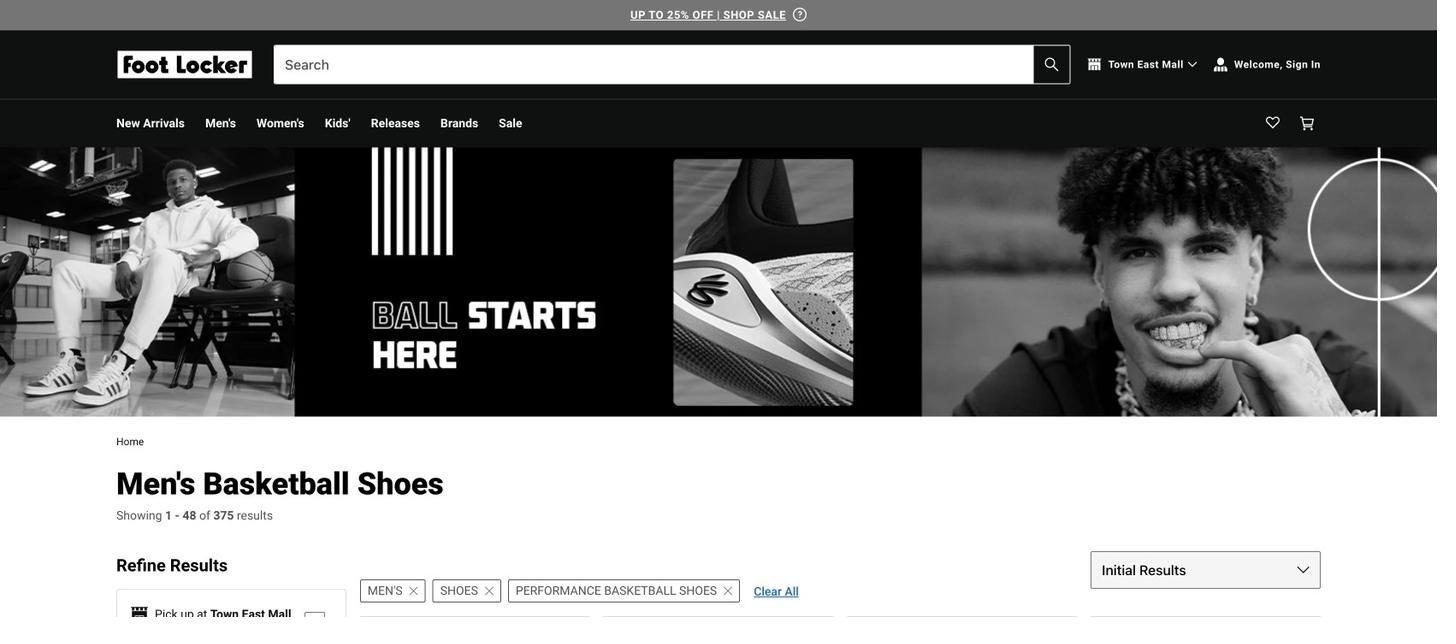 Task type: vqa. For each thing, say whether or not it's contained in the screenshot.
toolbar
yes



Task type: describe. For each thing, give the bounding box(es) containing it.
more information about up to 25% off | shop sale promotion image
[[793, 8, 807, 22]]

search results region
[[346, 538, 1321, 618]]

my favorites image
[[1266, 117, 1280, 130]]

Search search field
[[275, 46, 1070, 83]]

search filters element
[[116, 538, 346, 618]]



Task type: locate. For each thing, give the bounding box(es) containing it.
toolbar
[[116, 100, 960, 148]]

search submit image
[[1045, 58, 1059, 71]]

cart: 0 items image
[[1300, 117, 1314, 130]]

primary element
[[103, 100, 1335, 148]]

basketball men's shoes image
[[0, 148, 1437, 417]]

foot locker logo links to the home page image
[[116, 51, 253, 78]]

None search field
[[274, 45, 1071, 84]]



